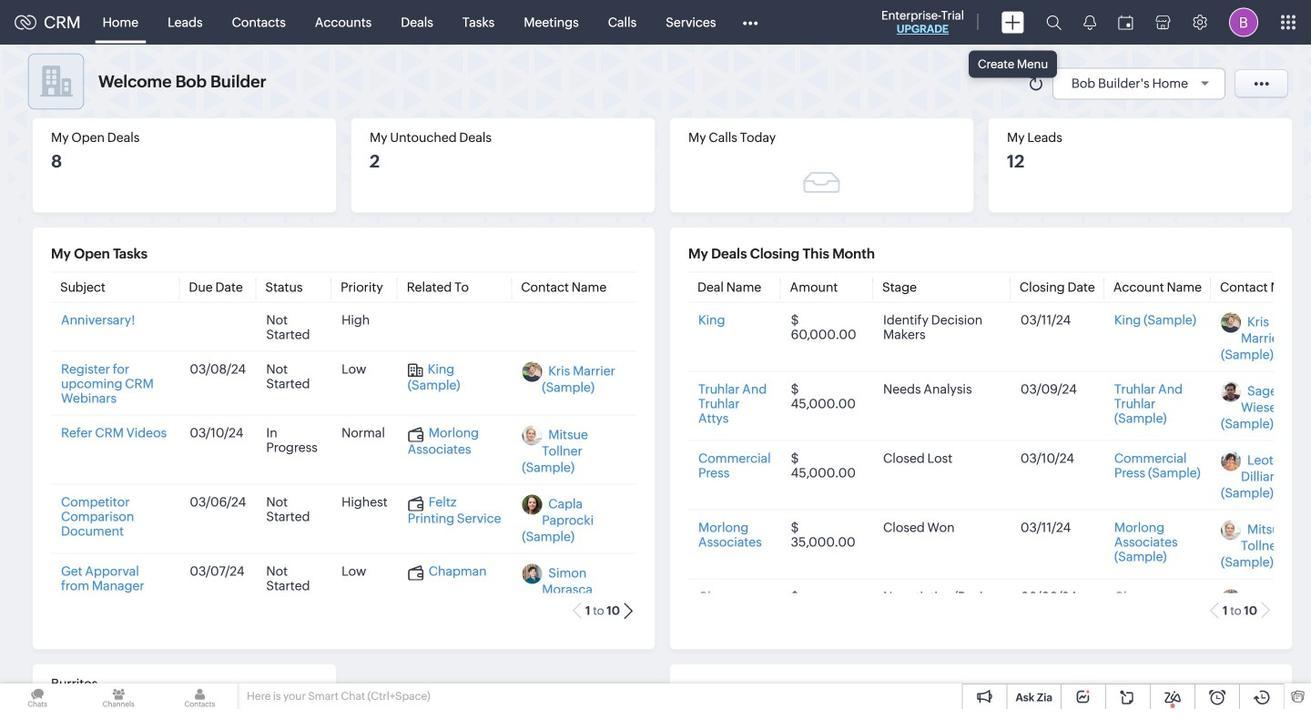 Task type: locate. For each thing, give the bounding box(es) containing it.
profile image
[[1230, 8, 1259, 37]]

Other Modules field
[[731, 8, 770, 37]]

calendar image
[[1119, 15, 1134, 30]]

create menu image
[[1002, 11, 1025, 33]]

signals image
[[1084, 15, 1097, 30]]

profile element
[[1219, 0, 1270, 44]]

channels image
[[81, 684, 156, 710]]



Task type: describe. For each thing, give the bounding box(es) containing it.
logo image
[[15, 15, 36, 30]]

search element
[[1036, 0, 1073, 45]]

create menu element
[[991, 0, 1036, 44]]

contacts image
[[163, 684, 237, 710]]

search image
[[1047, 15, 1062, 30]]

signals element
[[1073, 0, 1108, 45]]

chats image
[[0, 684, 75, 710]]



